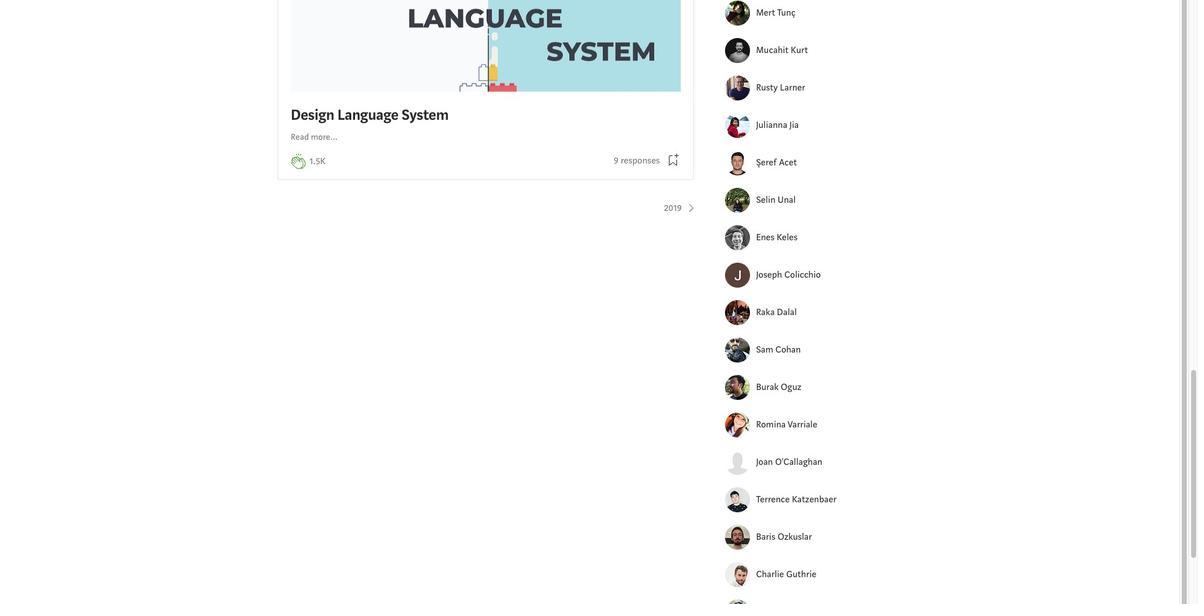 Task type: describe. For each thing, give the bounding box(es) containing it.
oguz
[[781, 381, 802, 393]]

baris ozkuslar link
[[756, 531, 850, 545]]

enes keles
[[756, 232, 798, 243]]

go to the profile of mucahit kurt image
[[725, 38, 750, 63]]

romina
[[756, 419, 786, 431]]

go to the profile of terrence katzenbaer image
[[725, 488, 750, 513]]

joan o'callaghan link
[[756, 456, 850, 470]]

responses
[[621, 155, 660, 167]]

go to the profile of joan o'callaghan image
[[725, 450, 750, 475]]

mert
[[756, 7, 776, 19]]

selin
[[756, 194, 776, 206]]

tunç
[[777, 7, 796, 19]]

sam
[[756, 344, 774, 356]]

2019 link
[[664, 202, 698, 216]]

sam cohan
[[756, 344, 801, 356]]

acet
[[779, 157, 797, 168]]

şeref acet
[[756, 157, 797, 168]]

go to the profile of romina varriale image
[[725, 413, 750, 438]]

charlie guthrie link
[[756, 568, 850, 582]]

terrence
[[756, 494, 790, 506]]

go to the profile of burak oguz image
[[725, 375, 750, 400]]

9 responses
[[614, 155, 660, 167]]

go to the profile of joseph colicchio image
[[725, 263, 750, 288]]

design
[[291, 105, 334, 125]]

julianna
[[756, 119, 788, 131]]

go to the profile of rusty larner image
[[725, 76, 750, 101]]

design language system link
[[291, 0, 681, 128]]

language system
[[338, 105, 449, 125]]

katzenbaer
[[792, 494, 837, 506]]

go to the profile of enes keles image
[[725, 225, 750, 250]]

rusty larner
[[756, 82, 806, 94]]

go to the profile of charlie guthrie image
[[725, 562, 750, 587]]

baris
[[756, 531, 776, 543]]

read
[[291, 132, 309, 143]]

design language system
[[291, 105, 449, 125]]

keles
[[777, 232, 798, 243]]

kurt
[[791, 44, 808, 56]]

baris ozkuslar
[[756, 531, 812, 543]]

enes keles link
[[756, 231, 850, 245]]

burak oguz link
[[756, 381, 850, 395]]

raka dalal
[[756, 306, 797, 318]]

read more…
[[291, 132, 338, 143]]

colicchio
[[785, 269, 821, 281]]

julianna jia
[[756, 119, 799, 131]]

cohan
[[776, 344, 801, 356]]

mucahit
[[756, 44, 789, 56]]

2019
[[664, 203, 682, 214]]

guthrie
[[787, 569, 817, 580]]



Task type: locate. For each thing, give the bounding box(es) containing it.
dalal
[[777, 306, 797, 318]]

romina varriale link
[[756, 418, 850, 432]]

şeref
[[756, 157, 777, 168]]

burak
[[756, 381, 779, 393]]

terrence katzenbaer link
[[756, 493, 850, 507]]

o'callaghan
[[775, 456, 823, 468]]

mucahit kurt
[[756, 44, 808, 56]]

9 responses link
[[614, 154, 660, 168]]

ozkuslar
[[778, 531, 812, 543]]

1.5k button
[[310, 155, 326, 169]]

rusty larner link
[[756, 81, 850, 95]]

joan
[[756, 456, 773, 468]]

sam cohan link
[[756, 343, 850, 357]]

selin unal
[[756, 194, 796, 206]]

şeref acet link
[[756, 156, 850, 170]]

go to the profile of selin unal image
[[725, 188, 750, 213]]

go to the profile of raka dalal image
[[725, 300, 750, 325]]

joseph
[[756, 269, 782, 281]]

unal
[[778, 194, 796, 206]]

1.5k
[[310, 156, 326, 168]]

mucahit kurt link
[[756, 44, 850, 58]]

charlie
[[756, 569, 784, 580]]

go to the profile of şeref acet image
[[725, 151, 750, 175]]

raka
[[756, 306, 775, 318]]

selin unal link
[[756, 193, 850, 207]]

romina varriale
[[756, 419, 818, 431]]

9
[[614, 155, 619, 167]]

joseph colicchio link
[[756, 268, 850, 282]]

charlie guthrie
[[756, 569, 817, 580]]

go to the profile of baris ozkuslar image
[[725, 525, 750, 550]]

mert tunç
[[756, 7, 796, 19]]

varriale
[[788, 419, 818, 431]]

go to the profile of mert tunç image
[[725, 1, 750, 26]]

joseph colicchio
[[756, 269, 821, 281]]

julianna jia link
[[756, 119, 850, 133]]

go to the profile of sam cohan image
[[725, 338, 750, 363]]

mert tunç link
[[756, 6, 850, 20]]

more…
[[311, 132, 338, 143]]

enes
[[756, 232, 775, 243]]

read more… link
[[291, 131, 338, 144]]

terrence katzenbaer
[[756, 494, 837, 506]]

burak oguz
[[756, 381, 802, 393]]

go to the profile of julianna jia image
[[725, 113, 750, 138]]

joan o'callaghan
[[756, 456, 823, 468]]

rusty
[[756, 82, 778, 94]]

jia
[[790, 119, 799, 131]]

larner
[[780, 82, 806, 94]]

raka dalal link
[[756, 306, 850, 320]]



Task type: vqa. For each thing, say whether or not it's contained in the screenshot.
"Go to the profile of Şeref Acet" icon
yes



